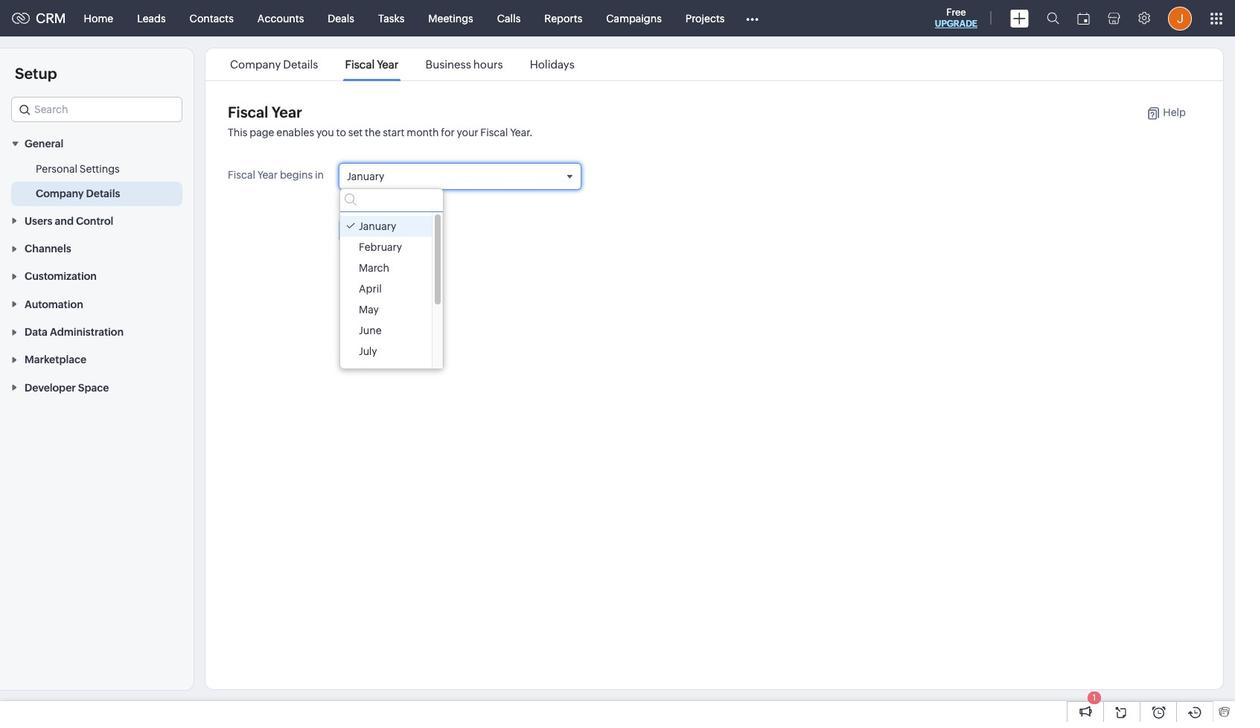 Task type: describe. For each thing, give the bounding box(es) containing it.
business
[[426, 58, 471, 71]]

1
[[1093, 693, 1096, 702]]

august
[[359, 367, 394, 378]]

home link
[[72, 0, 125, 36]]

start
[[383, 127, 405, 139]]

company details link inside "general" region
[[36, 186, 120, 201]]

may
[[359, 304, 379, 316]]

accounts link
[[246, 0, 316, 36]]

for
[[441, 127, 455, 139]]

hours
[[473, 58, 503, 71]]

calendar image
[[1078, 12, 1090, 24]]

control
[[76, 215, 113, 227]]

this
[[228, 127, 248, 139]]

personal
[[36, 163, 77, 175]]

enables
[[276, 127, 314, 139]]

crm link
[[12, 10, 66, 26]]

personal settings
[[36, 163, 120, 175]]

channels button
[[0, 234, 194, 262]]

campaigns
[[606, 12, 662, 24]]

home
[[84, 12, 113, 24]]

and
[[55, 215, 74, 227]]

help link
[[1132, 106, 1186, 120]]

holidays link
[[528, 58, 577, 71]]

profile image
[[1168, 6, 1192, 30]]

create menu element
[[1002, 0, 1038, 36]]

you
[[316, 127, 334, 139]]

0 horizontal spatial fiscal year
[[228, 104, 302, 121]]

1 horizontal spatial company details link
[[228, 58, 321, 71]]

administration
[[50, 326, 124, 338]]

personal settings link
[[36, 162, 120, 177]]

meetings link
[[417, 0, 485, 36]]

to
[[336, 127, 346, 139]]

profile element
[[1159, 0, 1201, 36]]

july
[[359, 346, 377, 358]]

0 vertical spatial fiscal year
[[345, 58, 399, 71]]

developer space
[[25, 382, 109, 394]]

january for tree containing january
[[359, 221, 396, 232]]

january for the 'january' field
[[347, 171, 384, 182]]

help
[[1163, 106, 1186, 118]]

1 horizontal spatial company details
[[230, 58, 318, 71]]

april
[[359, 283, 382, 295]]

page
[[250, 127, 274, 139]]

create menu image
[[1011, 9, 1029, 27]]

users and control button
[[0, 207, 194, 234]]

fiscal up this
[[228, 104, 268, 121]]

projects
[[686, 12, 725, 24]]

year.
[[510, 127, 533, 139]]

march
[[359, 262, 389, 274]]

fiscal down deals link
[[345, 58, 375, 71]]

settings
[[80, 163, 120, 175]]

contacts
[[190, 12, 234, 24]]

fiscal year link
[[343, 58, 401, 71]]

fiscal right your
[[481, 127, 508, 139]]

1 horizontal spatial company
[[230, 58, 281, 71]]

search image
[[1047, 12, 1060, 25]]

data administration button
[[0, 318, 194, 346]]

the
[[365, 127, 381, 139]]

leads link
[[125, 0, 178, 36]]

automation button
[[0, 290, 194, 318]]

fiscal down this
[[228, 169, 255, 181]]



Task type: vqa. For each thing, say whether or not it's contained in the screenshot.
This
yes



Task type: locate. For each thing, give the bounding box(es) containing it.
fiscal year down tasks
[[345, 58, 399, 71]]

begins
[[280, 169, 313, 181]]

None search field
[[340, 189, 443, 212]]

company details
[[230, 58, 318, 71], [36, 188, 120, 200]]

automation
[[25, 298, 83, 310]]

company details link down personal settings
[[36, 186, 120, 201]]

general region
[[0, 157, 194, 207]]

reports
[[545, 12, 583, 24]]

0 vertical spatial details
[[283, 58, 318, 71]]

None field
[[11, 97, 182, 122]]

january inside tree
[[359, 221, 396, 232]]

leads
[[137, 12, 166, 24]]

setup
[[15, 65, 57, 82]]

fiscal
[[345, 58, 375, 71], [228, 104, 268, 121], [481, 127, 508, 139], [228, 169, 255, 181]]

1 vertical spatial company details
[[36, 188, 120, 200]]

tasks link
[[366, 0, 417, 36]]

company down personal on the top left of the page
[[36, 188, 84, 200]]

search element
[[1038, 0, 1069, 36]]

accounts
[[258, 12, 304, 24]]

projects link
[[674, 0, 737, 36]]

2 vertical spatial year
[[258, 169, 278, 181]]

crm
[[36, 10, 66, 26]]

business hours link
[[423, 58, 505, 71]]

campaigns link
[[594, 0, 674, 36]]

1 vertical spatial january
[[359, 221, 396, 232]]

fiscal year begins in
[[228, 169, 324, 181]]

customization button
[[0, 262, 194, 290]]

channels
[[25, 243, 71, 255]]

details
[[283, 58, 318, 71], [86, 188, 120, 200]]

tree containing january
[[340, 212, 443, 383]]

list
[[217, 48, 588, 80]]

company details down accounts 'link' on the top
[[230, 58, 318, 71]]

this page enables you to set the start month for your fiscal year.
[[228, 127, 533, 139]]

0 vertical spatial company details
[[230, 58, 318, 71]]

details down accounts 'link' on the top
[[283, 58, 318, 71]]

customization
[[25, 271, 97, 283]]

business hours
[[426, 58, 503, 71]]

january inside field
[[347, 171, 384, 182]]

year left "begins"
[[258, 169, 278, 181]]

fiscal year up page
[[228, 104, 302, 121]]

Search text field
[[12, 98, 182, 121]]

1 vertical spatial details
[[86, 188, 120, 200]]

tasks
[[378, 12, 405, 24]]

january up "february"
[[359, 221, 396, 232]]

february
[[359, 241, 402, 253]]

details down settings
[[86, 188, 120, 200]]

holidays
[[530, 58, 575, 71]]

company inside company details 'link'
[[36, 188, 84, 200]]

year
[[377, 58, 399, 71], [272, 104, 302, 121], [258, 169, 278, 181]]

year down tasks
[[377, 58, 399, 71]]

set
[[348, 127, 363, 139]]

developer space button
[[0, 373, 194, 401]]

calls link
[[485, 0, 533, 36]]

data
[[25, 326, 48, 338]]

your
[[457, 127, 478, 139]]

0 horizontal spatial details
[[86, 188, 120, 200]]

Other Modules field
[[737, 6, 769, 30]]

marketplace button
[[0, 346, 194, 373]]

january down the
[[347, 171, 384, 182]]

upgrade
[[935, 19, 978, 29]]

marketplace
[[25, 354, 86, 366]]

1 vertical spatial company
[[36, 188, 84, 200]]

company down accounts 'link' on the top
[[230, 58, 281, 71]]

space
[[78, 382, 109, 394]]

January field
[[340, 164, 581, 189]]

general button
[[0, 130, 194, 157]]

0 vertical spatial company details link
[[228, 58, 321, 71]]

reports link
[[533, 0, 594, 36]]

meetings
[[428, 12, 473, 24]]

free
[[947, 7, 966, 18]]

0 horizontal spatial company
[[36, 188, 84, 200]]

contacts link
[[178, 0, 246, 36]]

0 vertical spatial company
[[230, 58, 281, 71]]

free upgrade
[[935, 7, 978, 29]]

1 vertical spatial year
[[272, 104, 302, 121]]

calls
[[497, 12, 521, 24]]

company details down personal settings
[[36, 188, 120, 200]]

0 vertical spatial january
[[347, 171, 384, 182]]

users and control
[[25, 215, 113, 227]]

fiscal year
[[345, 58, 399, 71], [228, 104, 302, 121]]

june
[[359, 325, 382, 337]]

users
[[25, 215, 52, 227]]

details inside company details 'link'
[[86, 188, 120, 200]]

data administration
[[25, 326, 124, 338]]

tree
[[340, 212, 443, 383]]

0 horizontal spatial company details link
[[36, 186, 120, 201]]

developer
[[25, 382, 76, 394]]

year up the enables
[[272, 104, 302, 121]]

company
[[230, 58, 281, 71], [36, 188, 84, 200]]

month
[[407, 127, 439, 139]]

january
[[347, 171, 384, 182], [359, 221, 396, 232]]

general
[[25, 138, 64, 150]]

company details link
[[228, 58, 321, 71], [36, 186, 120, 201]]

deals
[[328, 12, 354, 24]]

0 vertical spatial year
[[377, 58, 399, 71]]

1 horizontal spatial fiscal year
[[345, 58, 399, 71]]

1 horizontal spatial details
[[283, 58, 318, 71]]

1 vertical spatial company details link
[[36, 186, 120, 201]]

1 vertical spatial fiscal year
[[228, 104, 302, 121]]

company details link down accounts 'link' on the top
[[228, 58, 321, 71]]

0 horizontal spatial company details
[[36, 188, 120, 200]]

in
[[315, 169, 324, 181]]

company details inside "general" region
[[36, 188, 120, 200]]

list containing company details
[[217, 48, 588, 80]]

deals link
[[316, 0, 366, 36]]



